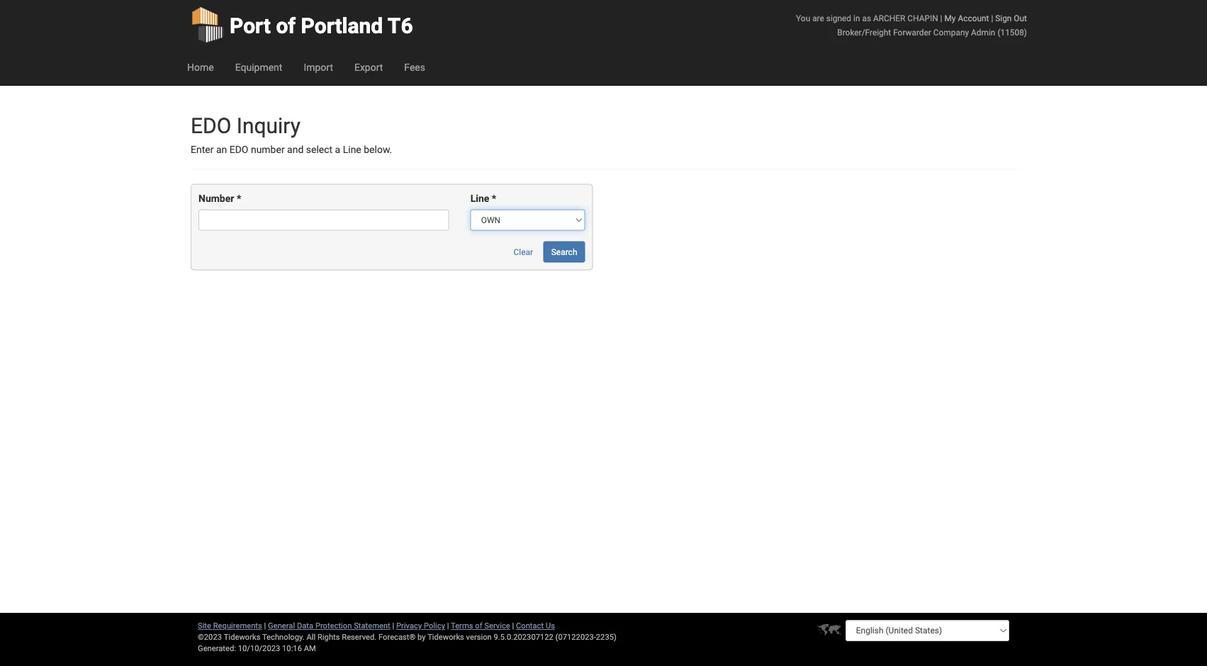 Task type: locate. For each thing, give the bounding box(es) containing it.
service
[[484, 621, 510, 631]]

below.
[[364, 144, 392, 156]]

0 vertical spatial edo
[[191, 113, 231, 138]]

1 horizontal spatial line
[[470, 193, 489, 204]]

fees
[[404, 61, 425, 73]]

edo right an
[[229, 144, 248, 156]]

*
[[237, 193, 241, 204], [492, 193, 496, 204]]

0 horizontal spatial *
[[237, 193, 241, 204]]

version
[[466, 633, 492, 642]]

* for line *
[[492, 193, 496, 204]]

broker/freight
[[837, 27, 891, 37]]

* for number *
[[237, 193, 241, 204]]

| up 9.5.0.202307122
[[512, 621, 514, 631]]

am
[[304, 644, 316, 653]]

search
[[551, 247, 577, 257]]

1 vertical spatial of
[[475, 621, 482, 631]]

1 horizontal spatial of
[[475, 621, 482, 631]]

port of portland t6
[[230, 13, 413, 38]]

line inside edo inquiry enter an edo number and select a line below.
[[343, 144, 361, 156]]

a
[[335, 144, 340, 156]]

portland
[[301, 13, 383, 38]]

port
[[230, 13, 271, 38]]

data
[[297, 621, 313, 631]]

terms of service link
[[451, 621, 510, 631]]

all
[[307, 633, 316, 642]]

my
[[944, 13, 956, 23]]

are
[[812, 13, 824, 23]]

2235)
[[596, 633, 617, 642]]

of
[[276, 13, 296, 38], [475, 621, 482, 631]]

1 horizontal spatial *
[[492, 193, 496, 204]]

| left general
[[264, 621, 266, 631]]

clear
[[514, 247, 533, 257]]

account
[[958, 13, 989, 23]]

site requirements | general data protection statement | privacy policy | terms of service | contact us ©2023 tideworks technology. all rights reserved. forecast® by tideworks version 9.5.0.202307122 (07122023-2235) generated: 10/10/2023 10:16 am
[[198, 621, 617, 653]]

technology.
[[262, 633, 305, 642]]

of up version
[[475, 621, 482, 631]]

of right port in the left top of the page
[[276, 13, 296, 38]]

by
[[418, 633, 426, 642]]

company
[[933, 27, 969, 37]]

Number * text field
[[198, 209, 449, 231]]

| up forecast®
[[392, 621, 394, 631]]

line
[[343, 144, 361, 156], [470, 193, 489, 204]]

policy
[[424, 621, 445, 631]]

2 * from the left
[[492, 193, 496, 204]]

select
[[306, 144, 333, 156]]

|
[[940, 13, 942, 23], [991, 13, 993, 23], [264, 621, 266, 631], [392, 621, 394, 631], [447, 621, 449, 631], [512, 621, 514, 631]]

forecast®
[[379, 633, 416, 642]]

sign
[[995, 13, 1012, 23]]

0 vertical spatial line
[[343, 144, 361, 156]]

contact us link
[[516, 621, 555, 631]]

(11508)
[[998, 27, 1027, 37]]

edo up the enter
[[191, 113, 231, 138]]

statement
[[354, 621, 390, 631]]

enter
[[191, 144, 214, 156]]

equipment
[[235, 61, 282, 73]]

port of portland t6 link
[[191, 0, 413, 50]]

site requirements link
[[198, 621, 262, 631]]

(07122023-
[[555, 633, 596, 642]]

edo
[[191, 113, 231, 138], [229, 144, 248, 156]]

an
[[216, 144, 227, 156]]

protection
[[315, 621, 352, 631]]

0 vertical spatial of
[[276, 13, 296, 38]]

1 * from the left
[[237, 193, 241, 204]]

general
[[268, 621, 295, 631]]

you are signed in as archer chapin | my account | sign out broker/freight forwarder company admin (11508)
[[796, 13, 1027, 37]]

and
[[287, 144, 304, 156]]

archer
[[873, 13, 905, 23]]

chapin
[[908, 13, 938, 23]]

my account link
[[944, 13, 989, 23]]

0 horizontal spatial line
[[343, 144, 361, 156]]

privacy policy link
[[396, 621, 445, 631]]

us
[[546, 621, 555, 631]]

admin
[[971, 27, 996, 37]]



Task type: vqa. For each thing, say whether or not it's contained in the screenshot.
view
no



Task type: describe. For each thing, give the bounding box(es) containing it.
export button
[[344, 50, 394, 85]]

rights
[[318, 633, 340, 642]]

of inside site requirements | general data protection statement | privacy policy | terms of service | contact us ©2023 tideworks technology. all rights reserved. forecast® by tideworks version 9.5.0.202307122 (07122023-2235) generated: 10/10/2023 10:16 am
[[475, 621, 482, 631]]

number
[[251, 144, 285, 156]]

1 vertical spatial line
[[470, 193, 489, 204]]

tideworks
[[428, 633, 464, 642]]

number *
[[198, 193, 241, 204]]

reserved.
[[342, 633, 377, 642]]

site
[[198, 621, 211, 631]]

as
[[862, 13, 871, 23]]

home
[[187, 61, 214, 73]]

| up tideworks
[[447, 621, 449, 631]]

edo inquiry enter an edo number and select a line below.
[[191, 113, 392, 156]]

1 vertical spatial edo
[[229, 144, 248, 156]]

9.5.0.202307122
[[494, 633, 553, 642]]

sign out link
[[995, 13, 1027, 23]]

general data protection statement link
[[268, 621, 390, 631]]

0 horizontal spatial of
[[276, 13, 296, 38]]

requirements
[[213, 621, 262, 631]]

import button
[[293, 50, 344, 85]]

line *
[[470, 193, 496, 204]]

home button
[[177, 50, 224, 85]]

in
[[853, 13, 860, 23]]

terms
[[451, 621, 473, 631]]

inquiry
[[237, 113, 301, 138]]

signed
[[826, 13, 851, 23]]

export
[[354, 61, 383, 73]]

forwarder
[[893, 27, 931, 37]]

| left my at top right
[[940, 13, 942, 23]]

10:16
[[282, 644, 302, 653]]

privacy
[[396, 621, 422, 631]]

contact
[[516, 621, 544, 631]]

| left "sign"
[[991, 13, 993, 23]]

t6
[[388, 13, 413, 38]]

search button
[[543, 241, 585, 263]]

out
[[1014, 13, 1027, 23]]

©2023 tideworks
[[198, 633, 260, 642]]

import
[[304, 61, 333, 73]]

generated:
[[198, 644, 236, 653]]

number
[[198, 193, 234, 204]]

you
[[796, 13, 810, 23]]

clear button
[[506, 241, 541, 263]]

10/10/2023
[[238, 644, 280, 653]]

fees button
[[394, 50, 436, 85]]

equipment button
[[224, 50, 293, 85]]



